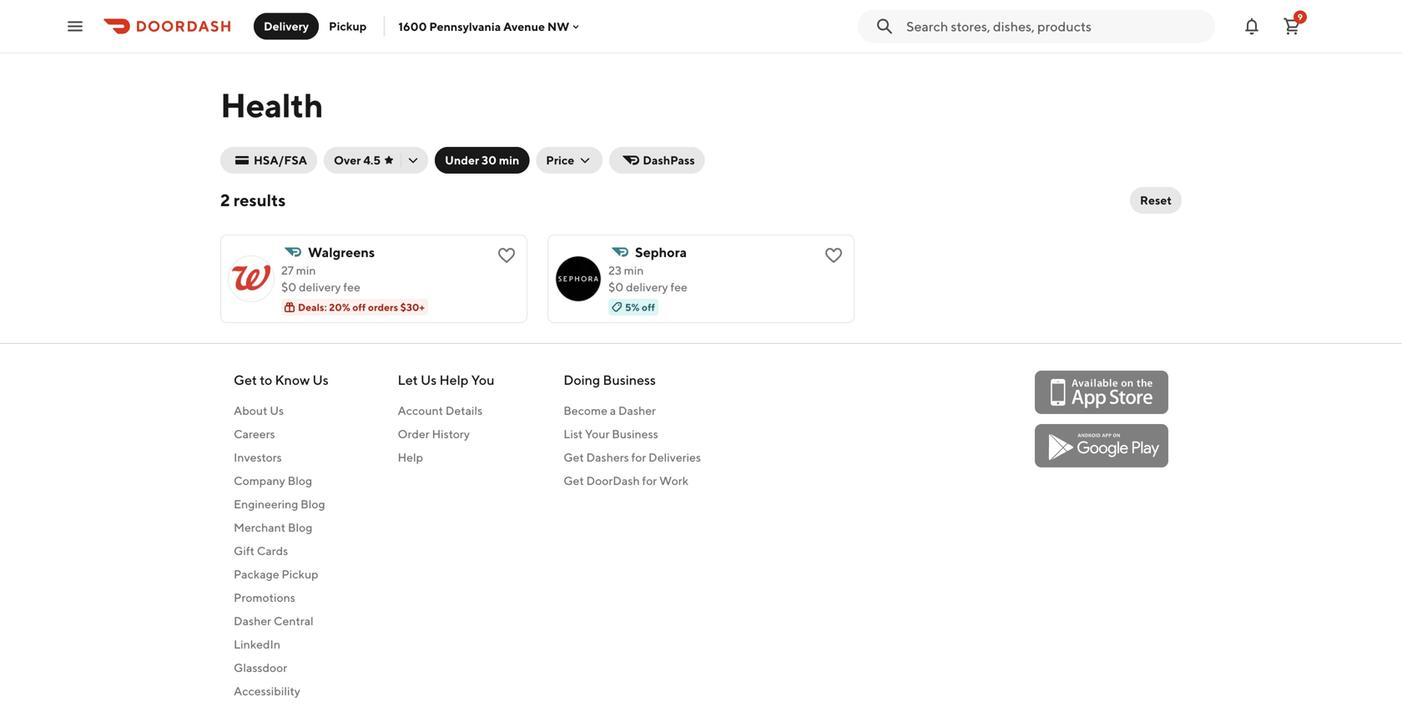 Task type: describe. For each thing, give the bounding box(es) containing it.
deals: 20% off orders $30+
[[298, 301, 425, 313]]

$30+
[[400, 301, 425, 313]]

package
[[234, 567, 279, 581]]

get for get dashers for deliveries
[[564, 450, 584, 464]]

you
[[471, 372, 495, 388]]

business inside "link"
[[612, 427, 658, 441]]

Store search: begin typing to search for stores available on DoorDash text field
[[907, 17, 1206, 35]]

over 4.5
[[334, 153, 381, 167]]

min for walgreens
[[296, 263, 316, 277]]

fee for sephora
[[671, 280, 688, 294]]

$0 for sephora
[[609, 280, 624, 294]]

account details
[[398, 404, 483, 417]]

promotions
[[234, 591, 295, 604]]

help link
[[398, 449, 495, 466]]

gift
[[234, 544, 255, 558]]

5% off
[[625, 301, 655, 313]]

merchant
[[234, 521, 286, 534]]

hsa/fsa
[[254, 153, 307, 167]]

walgreens
[[308, 244, 375, 260]]

account
[[398, 404, 443, 417]]

merchant blog link
[[234, 519, 329, 536]]

1600 pennsylvania avenue nw button
[[399, 19, 583, 33]]

list
[[564, 427, 583, 441]]

pickup inside button
[[329, 19, 367, 33]]

investors
[[234, 450, 282, 464]]

history
[[432, 427, 470, 441]]

know
[[275, 372, 310, 388]]

5%
[[625, 301, 640, 313]]

about us link
[[234, 402, 329, 419]]

click to add this store to your saved list image
[[497, 245, 517, 265]]

1600 pennsylvania avenue nw
[[399, 19, 570, 33]]

23 min $0 delivery fee
[[609, 263, 688, 294]]

dasher central
[[234, 614, 314, 628]]

about us
[[234, 404, 284, 417]]

for for dashers
[[632, 450, 646, 464]]

$0 for walgreens
[[281, 280, 297, 294]]

blog for company blog
[[288, 474, 312, 488]]

to
[[260, 372, 272, 388]]

under 30 min button
[[435, 147, 530, 174]]

over
[[334, 153, 361, 167]]

careers link
[[234, 426, 329, 442]]

27 min $0 delivery fee
[[281, 263, 360, 294]]

1 off from the left
[[353, 301, 366, 313]]

click to add this store to your saved list image
[[824, 245, 844, 265]]

deals:
[[298, 301, 327, 313]]

30
[[482, 153, 497, 167]]

get dashers for deliveries
[[564, 450, 701, 464]]

gift cards
[[234, 544, 288, 558]]

a
[[610, 404, 616, 417]]

gift cards link
[[234, 543, 329, 559]]

us for about us
[[270, 404, 284, 417]]

get doordash for work link
[[564, 473, 701, 489]]

get doordash for work
[[564, 474, 689, 488]]

accessibility link
[[234, 683, 329, 700]]

avenue
[[503, 19, 545, 33]]

list your business link
[[564, 426, 701, 442]]

company blog
[[234, 474, 312, 488]]

pickup button
[[319, 13, 377, 40]]

results
[[234, 190, 286, 210]]

pennsylvania
[[429, 19, 501, 33]]

get for get doordash for work
[[564, 474, 584, 488]]

linkedin link
[[234, 636, 329, 653]]

company blog link
[[234, 473, 329, 489]]

4.5
[[363, 153, 381, 167]]

9
[[1298, 12, 1303, 22]]

doordash
[[587, 474, 640, 488]]

1 horizontal spatial us
[[313, 372, 329, 388]]

dashpass
[[643, 153, 695, 167]]

price
[[546, 153, 575, 167]]

list your business
[[564, 427, 658, 441]]



Task type: vqa. For each thing, say whether or not it's contained in the screenshot.
your cart from
no



Task type: locate. For each thing, give the bounding box(es) containing it.
get
[[234, 372, 257, 388], [564, 450, 584, 464], [564, 474, 584, 488]]

become a dasher link
[[564, 402, 701, 419]]

about
[[234, 404, 267, 417]]

package pickup
[[234, 567, 319, 581]]

1 vertical spatial get
[[564, 450, 584, 464]]

2 vertical spatial get
[[564, 474, 584, 488]]

fee down sephora
[[671, 280, 688, 294]]

1600
[[399, 19, 427, 33]]

notification bell image
[[1242, 16, 1262, 36]]

help down order
[[398, 450, 423, 464]]

us right "let"
[[421, 372, 437, 388]]

blog for engineering blog
[[301, 497, 325, 511]]

package pickup link
[[234, 566, 329, 583]]

min right 27
[[296, 263, 316, 277]]

dasher up linkedin
[[234, 614, 271, 628]]

get left to at the left
[[234, 372, 257, 388]]

us up careers link
[[270, 404, 284, 417]]

linkedin
[[234, 637, 281, 651]]

0 vertical spatial pickup
[[329, 19, 367, 33]]

pickup right delivery
[[329, 19, 367, 33]]

2 $0 from the left
[[609, 280, 624, 294]]

business down become a dasher "link"
[[612, 427, 658, 441]]

engineering blog
[[234, 497, 325, 511]]

health
[[220, 85, 323, 125]]

dasher up list your business "link" on the left of page
[[619, 404, 656, 417]]

$0 down 23
[[609, 280, 624, 294]]

let
[[398, 372, 418, 388]]

0 horizontal spatial pickup
[[282, 567, 319, 581]]

reset
[[1141, 193, 1172, 207]]

0 horizontal spatial dasher
[[234, 614, 271, 628]]

1 fee from the left
[[343, 280, 360, 294]]

order history link
[[398, 426, 495, 442]]

27
[[281, 263, 294, 277]]

engineering blog link
[[234, 496, 329, 513]]

for for doordash
[[642, 474, 657, 488]]

2 fee from the left
[[671, 280, 688, 294]]

1 delivery from the left
[[299, 280, 341, 294]]

2 vertical spatial blog
[[288, 521, 313, 534]]

central
[[274, 614, 314, 628]]

off
[[353, 301, 366, 313], [642, 301, 655, 313]]

off right the 5%
[[642, 301, 655, 313]]

delivery inside 23 min $0 delivery fee
[[626, 280, 668, 294]]

open menu image
[[65, 16, 85, 36]]

become
[[564, 404, 608, 417]]

1 horizontal spatial delivery
[[626, 280, 668, 294]]

0 vertical spatial dasher
[[619, 404, 656, 417]]

min right '30'
[[499, 153, 520, 167]]

fee for walgreens
[[343, 280, 360, 294]]

fee inside "27 min $0 delivery fee"
[[343, 280, 360, 294]]

order history
[[398, 427, 470, 441]]

pickup
[[329, 19, 367, 33], [282, 567, 319, 581]]

us for let us help you
[[421, 372, 437, 388]]

orders
[[368, 301, 398, 313]]

pickup inside "link"
[[282, 567, 319, 581]]

become a dasher
[[564, 404, 656, 417]]

us right the know
[[313, 372, 329, 388]]

$0 down 27
[[281, 280, 297, 294]]

details
[[446, 404, 483, 417]]

1 horizontal spatial off
[[642, 301, 655, 313]]

1 vertical spatial business
[[612, 427, 658, 441]]

dashers
[[587, 450, 629, 464]]

2 off from the left
[[642, 301, 655, 313]]

company
[[234, 474, 285, 488]]

get for get to know us
[[234, 372, 257, 388]]

delivery up deals:
[[299, 280, 341, 294]]

0 horizontal spatial delivery
[[299, 280, 341, 294]]

0 vertical spatial blog
[[288, 474, 312, 488]]

blog down the company blog link
[[301, 497, 325, 511]]

pickup down gift cards link
[[282, 567, 319, 581]]

doing business
[[564, 372, 656, 388]]

$0
[[281, 280, 297, 294], [609, 280, 624, 294]]

1 vertical spatial dasher
[[234, 614, 271, 628]]

cards
[[257, 544, 288, 558]]

delivery for sephora
[[626, 280, 668, 294]]

1 vertical spatial blog
[[301, 497, 325, 511]]

for
[[632, 450, 646, 464], [642, 474, 657, 488]]

business up become a dasher "link"
[[603, 372, 656, 388]]

2 horizontal spatial us
[[421, 372, 437, 388]]

blog
[[288, 474, 312, 488], [301, 497, 325, 511], [288, 521, 313, 534]]

blog for merchant blog
[[288, 521, 313, 534]]

glassdoor
[[234, 661, 287, 675]]

1 horizontal spatial help
[[440, 372, 469, 388]]

fee up the deals: 20% off orders $30+
[[343, 280, 360, 294]]

1 vertical spatial pickup
[[282, 567, 319, 581]]

merchant blog
[[234, 521, 313, 534]]

business
[[603, 372, 656, 388], [612, 427, 658, 441]]

0 vertical spatial business
[[603, 372, 656, 388]]

us
[[313, 372, 329, 388], [421, 372, 437, 388], [270, 404, 284, 417]]

0 horizontal spatial help
[[398, 450, 423, 464]]

0 horizontal spatial min
[[296, 263, 316, 277]]

fee
[[343, 280, 360, 294], [671, 280, 688, 294]]

0 horizontal spatial fee
[[343, 280, 360, 294]]

min inside button
[[499, 153, 520, 167]]

delivery
[[299, 280, 341, 294], [626, 280, 668, 294]]

1 horizontal spatial $0
[[609, 280, 624, 294]]

delivery up 5% off
[[626, 280, 668, 294]]

1 $0 from the left
[[281, 280, 297, 294]]

2 results
[[220, 190, 286, 210]]

dasher
[[619, 404, 656, 417], [234, 614, 271, 628]]

1 horizontal spatial dasher
[[619, 404, 656, 417]]

account details link
[[398, 402, 495, 419]]

careers
[[234, 427, 275, 441]]

over 4.5 button
[[324, 147, 428, 174]]

promotions link
[[234, 589, 329, 606]]

9 button
[[1276, 10, 1309, 43]]

under 30 min
[[445, 153, 520, 167]]

min
[[499, 153, 520, 167], [296, 263, 316, 277], [624, 263, 644, 277]]

$0 inside 23 min $0 delivery fee
[[609, 280, 624, 294]]

glassdoor link
[[234, 660, 329, 676]]

min for sephora
[[624, 263, 644, 277]]

doing
[[564, 372, 600, 388]]

2
[[220, 190, 230, 210]]

min inside 23 min $0 delivery fee
[[624, 263, 644, 277]]

1 horizontal spatial min
[[499, 153, 520, 167]]

23
[[609, 263, 622, 277]]

20%
[[329, 301, 350, 313]]

1 items, open order cart image
[[1282, 16, 1302, 36]]

for left work on the left
[[642, 474, 657, 488]]

0 horizontal spatial off
[[353, 301, 366, 313]]

0 vertical spatial help
[[440, 372, 469, 388]]

reset button
[[1131, 187, 1182, 214]]

0 horizontal spatial $0
[[281, 280, 297, 294]]

off right 20%
[[353, 301, 366, 313]]

let us help you
[[398, 372, 495, 388]]

1 horizontal spatial fee
[[671, 280, 688, 294]]

work
[[660, 474, 689, 488]]

delivery button
[[254, 13, 319, 40]]

order
[[398, 427, 430, 441]]

delivery for walgreens
[[299, 280, 341, 294]]

delivery inside "27 min $0 delivery fee"
[[299, 280, 341, 294]]

dasher inside "link"
[[619, 404, 656, 417]]

1 vertical spatial for
[[642, 474, 657, 488]]

your
[[585, 427, 610, 441]]

for down list your business "link" on the left of page
[[632, 450, 646, 464]]

dashpass button
[[610, 147, 705, 174]]

min inside "27 min $0 delivery fee"
[[296, 263, 316, 277]]

price button
[[536, 147, 603, 174]]

2 horizontal spatial min
[[624, 263, 644, 277]]

investors link
[[234, 449, 329, 466]]

nw
[[548, 19, 570, 33]]

deliveries
[[649, 450, 701, 464]]

hsa/fsa button
[[220, 147, 317, 174]]

blog down the investors "link"
[[288, 474, 312, 488]]

under
[[445, 153, 479, 167]]

2 delivery from the left
[[626, 280, 668, 294]]

get down list
[[564, 450, 584, 464]]

min right 23
[[624, 263, 644, 277]]

accessibility
[[234, 684, 301, 698]]

0 horizontal spatial us
[[270, 404, 284, 417]]

0 vertical spatial for
[[632, 450, 646, 464]]

get left doordash
[[564, 474, 584, 488]]

blog down the engineering blog link
[[288, 521, 313, 534]]

help inside help link
[[398, 450, 423, 464]]

engineering
[[234, 497, 298, 511]]

delivery
[[264, 19, 309, 33]]

0 vertical spatial get
[[234, 372, 257, 388]]

help left you at the bottom left of page
[[440, 372, 469, 388]]

get dashers for deliveries link
[[564, 449, 701, 466]]

$0 inside "27 min $0 delivery fee"
[[281, 280, 297, 294]]

fee inside 23 min $0 delivery fee
[[671, 280, 688, 294]]

1 horizontal spatial pickup
[[329, 19, 367, 33]]

1 vertical spatial help
[[398, 450, 423, 464]]



